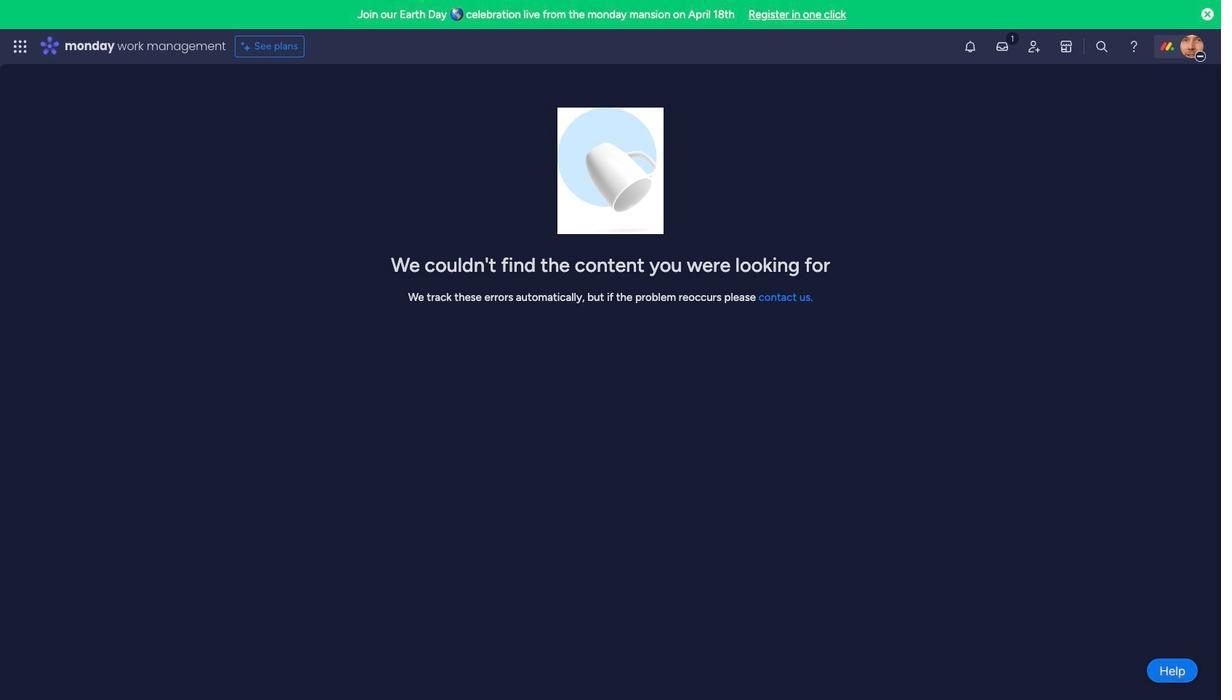 Task type: vqa. For each thing, say whether or not it's contained in the screenshot.
monday marketplace IMAGE
yes



Task type: describe. For each thing, give the bounding box(es) containing it.
see plans image
[[241, 39, 254, 55]]

select product image
[[13, 39, 28, 54]]

search everything image
[[1095, 39, 1109, 54]]

invite members image
[[1027, 39, 1042, 54]]

help image
[[1127, 39, 1141, 54]]



Task type: locate. For each thing, give the bounding box(es) containing it.
monday marketplace image
[[1059, 39, 1074, 54]]

notifications image
[[963, 39, 978, 54]]

james peterson image
[[1181, 35, 1204, 58]]

update feed image
[[995, 39, 1010, 54]]

1 image
[[1006, 30, 1019, 46]]



